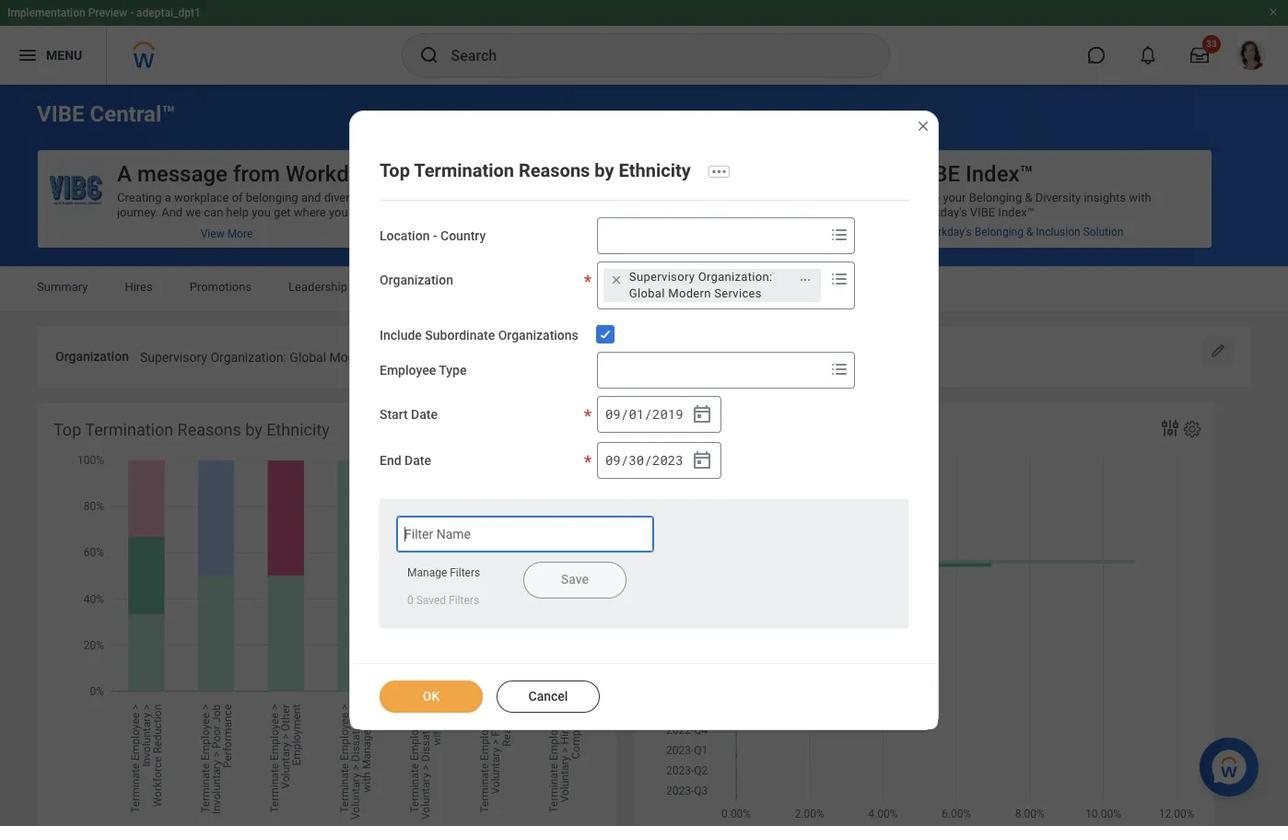 Task type: describe. For each thing, give the bounding box(es) containing it.
subordinate inside "main content"
[[482, 349, 552, 364]]

1 vertical spatial the
[[626, 323, 643, 337]]

1 watch from the top
[[515, 294, 549, 308]]

focus
[[1093, 235, 1126, 249]]

accelerate
[[515, 471, 570, 484]]

ethnicity inside "main content"
[[266, 420, 330, 439]]

implementation preview -   adeptai_dpt1
[[7, 6, 201, 19]]

0 vertical spatial workday
[[569, 441, 615, 455]]

manage
[[407, 567, 447, 580]]

learn
[[711, 471, 741, 484]]

quarterly turnover rates - gender element
[[635, 402, 1214, 826]]

belonging inside the drive your belonging & diversity insights with workday's vibe index™
[[969, 191, 1022, 205]]

organizations inside "main content"
[[555, 349, 635, 364]]

services for supervisory organization: global modern services text field at the left top of page
[[377, 350, 425, 365]]

efforts
[[962, 250, 998, 263]]

Employee Type field
[[598, 354, 824, 387]]

at
[[555, 441, 566, 455]]

for
[[618, 441, 633, 455]]

belonging & diversity thought leadership
[[515, 161, 928, 187]]

blog
[[545, 515, 569, 529]]

modern for supervisory organization: global modern services "element"
[[668, 286, 711, 300]]

01
[[629, 405, 644, 423]]

uniting
[[515, 441, 552, 455]]

vibe™
[[515, 205, 548, 219]]

vibe central™
[[37, 101, 176, 127]]

0 vertical spatial index™
[[966, 161, 1033, 187]]

0 saved filters
[[407, 594, 479, 607]]

1 vertical spatial our
[[636, 471, 653, 484]]

top termination reasons by ethnicity link
[[380, 159, 691, 181]]

organization element
[[140, 338, 425, 372]]

ethnicity inside dialog
[[619, 159, 691, 181]]

& inside measure relative performance to focus belonging & diversity efforts
[[1185, 235, 1192, 249]]

09 / 30 / 2023
[[605, 452, 683, 469]]

with inside creating belonging and diversity in the workplace with vibe™
[[782, 191, 804, 205]]

2 watch webinar from the top
[[515, 412, 595, 425]]

include subordinate organizations inside top termination reasons by ethnicity dialog
[[380, 328, 578, 342]]

0 vertical spatial filters
[[450, 567, 480, 580]]

manage filters
[[407, 567, 480, 580]]

vibe inside the drive your belonging & diversity insights with workday's vibe index™
[[970, 205, 995, 219]]

- inside banner
[[130, 6, 134, 19]]

change
[[709, 485, 748, 499]]

both
[[751, 485, 775, 499]]

reasons inside dialog
[[519, 159, 590, 181]]

solution
[[1083, 226, 1123, 239]]

on
[[609, 323, 623, 337]]

start date for start date group
[[380, 408, 438, 422]]

type
[[439, 363, 467, 378]]

calendar image
[[691, 450, 713, 472]]

by inside "main content"
[[245, 420, 262, 439]]

supervisory organization: global modern services, press delete to clear value. option
[[603, 269, 821, 302]]

measure
[[913, 235, 959, 249]]

employee
[[380, 363, 436, 378]]

equality
[[687, 323, 729, 337]]

top inside "main content"
[[53, 420, 81, 439]]

we're
[[769, 471, 796, 484]]

services for supervisory organization: global modern services "element"
[[714, 286, 762, 300]]

turnover
[[722, 420, 787, 439]]

workday's belonging & inclusion solution
[[922, 226, 1123, 239]]

performance
[[1007, 235, 1077, 249]]

notifications large image
[[1139, 46, 1157, 64]]

read
[[515, 515, 542, 529]]

start for start date group
[[380, 408, 408, 422]]

end
[[380, 454, 401, 468]]

summary
[[37, 280, 88, 294]]

0 saved filters link
[[407, 594, 479, 607]]

- inside top termination reasons by ethnicity dialog
[[433, 228, 437, 243]]

organization inside top termination reasons by ethnicity dialog
[[380, 272, 453, 287]]

start for start date element
[[678, 349, 707, 364]]

ok button
[[380, 681, 483, 713]]

organization: for supervisory organization: global modern services text field at the left top of page
[[210, 350, 286, 365]]

top termination reasons by ethnicity inside "main content"
[[53, 420, 330, 439]]

0
[[407, 594, 413, 607]]

global for supervisory organization: global modern services text field at the left top of page
[[290, 350, 326, 365]]

more
[[838, 350, 868, 365]]

& inside the drive your belonging & diversity insights with workday's vibe index™
[[1025, 191, 1032, 205]]

workday's belonging & inclusion solution link
[[834, 218, 1212, 246]]

diversity inside measure relative performance to focus belonging & diversity efforts
[[913, 250, 959, 263]]

top termination reasons by ethnicity element
[[37, 402, 616, 826]]

top termination reasons by ethnicity dialog
[[349, 111, 939, 730]]

& up creating belonging and diversity in the workplace with vibe™
[[620, 161, 634, 187]]

quarterly turnover rates - gender
[[651, 420, 899, 439]]

systemic
[[658, 485, 706, 499]]

together
[[560, 485, 605, 499]]

Yes text field
[[646, 339, 667, 371]]

we're
[[515, 456, 544, 470]]

09 for 09 / 01 / 2019
[[605, 405, 621, 423]]

justice
[[671, 441, 710, 455]]

start date group
[[597, 397, 721, 433]]

supervisory organization: global modern services element
[[629, 269, 789, 302]]

create
[[621, 485, 655, 499]]

implementation preview -   adeptai_dpt1 banner
[[0, 0, 1288, 85]]

belonging down location
[[384, 280, 437, 294]]

main content containing vibe central™
[[0, 85, 1288, 826]]

more (1)
[[838, 350, 887, 365]]

creating
[[515, 191, 560, 205]]

inbox large image
[[1190, 46, 1209, 64]]

belonging inside measure relative performance to focus belonging & diversity efforts
[[1129, 235, 1182, 249]]

yes
[[646, 350, 667, 365]]

company.
[[656, 471, 708, 484]]

location
[[380, 228, 430, 243]]

quarterly
[[651, 420, 719, 439]]

organizations inside top termination reasons by ethnicity dialog
[[498, 328, 578, 342]]

coming
[[515, 323, 556, 337]]

your
[[943, 191, 966, 205]]

how
[[743, 471, 766, 484]]

together
[[559, 323, 606, 337]]

30
[[629, 452, 644, 469]]

09/01/2019 text field
[[747, 339, 816, 371]]

index™ inside the drive your belonging & diversity insights with workday's vibe index™
[[998, 205, 1035, 219]]

belonging up creating
[[515, 161, 614, 187]]

search image
[[418, 44, 440, 66]]

date for 09 / 01 / 2019
[[411, 408, 438, 422]]

in inside creating belonging and diversity in the workplace with vibe™
[[690, 191, 700, 205]]

diversity inside creating belonging and diversity in the workplace with vibe™
[[642, 191, 687, 205]]

- inside "main content"
[[837, 420, 842, 439]]

2023
[[652, 452, 683, 469]]

thought
[[730, 161, 813, 187]]

cancel button
[[497, 681, 600, 713]]

close pipeline diversity by gender image
[[916, 119, 931, 134]]

with inside the drive your belonging & diversity insights with workday's vibe index™
[[1129, 191, 1151, 205]]

path
[[646, 323, 670, 337]]

by inside dialog
[[595, 159, 614, 181]]

global for supervisory organization: global modern services "element"
[[629, 286, 665, 300]]

2019
[[652, 405, 683, 423]]

& inside "link"
[[1026, 226, 1033, 239]]

measure relative performance to focus belonging & diversity efforts
[[913, 235, 1192, 263]]

1 horizontal spatial leadership
[[818, 161, 928, 187]]

to down the progress
[[608, 485, 618, 499]]

end date
[[380, 454, 431, 468]]

implementation
[[7, 6, 85, 19]]

start date for start date element
[[678, 349, 736, 364]]

to inside measure relative performance to focus belonging & diversity efforts
[[1080, 235, 1090, 249]]

employee type
[[380, 363, 467, 378]]

relative
[[962, 235, 1004, 249]]

location - country
[[380, 228, 486, 243]]

vibe index™
[[913, 161, 1033, 187]]

top termination reasons by ethnicity inside dialog
[[380, 159, 691, 181]]

promotions
[[190, 280, 252, 294]]

working
[[515, 485, 557, 499]]

1 horizontal spatial our
[[680, 456, 698, 470]]

modern for supervisory organization: global modern services text field at the left top of page
[[329, 350, 374, 365]]

manage filters link
[[407, 567, 480, 580]]

Supervisory Organization: Global Modern Services text field
[[140, 339, 425, 371]]

insights
[[1084, 191, 1126, 205]]

workplace
[[722, 191, 779, 205]]



Task type: locate. For each thing, give the bounding box(es) containing it.
/ left 30
[[621, 452, 629, 469]]

1 horizontal spatial modern
[[668, 286, 711, 300]]

diversity up creating belonging and diversity in the workplace with vibe™
[[640, 161, 725, 187]]

2 horizontal spatial vibe
[[970, 205, 995, 219]]

1 vertical spatial reasons
[[177, 420, 241, 439]]

drive
[[913, 191, 940, 205]]

1 prompts image from the top
[[828, 224, 850, 246]]

include subordinate organizations down 'coming'
[[436, 349, 635, 364]]

tab list inside "main content"
[[18, 267, 1270, 311]]

1 horizontal spatial organization
[[380, 272, 453, 287]]

0 vertical spatial the
[[703, 191, 720, 205]]

adeptai_dpt1
[[136, 6, 201, 19]]

0 vertical spatial workday's
[[913, 205, 967, 219]]

watch webinar up at
[[515, 412, 595, 425]]

by
[[595, 159, 614, 181], [245, 420, 262, 439]]

the down belonging & diversity thought leadership at the top of page
[[703, 191, 720, 205]]

vibe up relative
[[970, 205, 995, 219]]

by down "organization" element
[[245, 420, 262, 439]]

0 vertical spatial prompts image
[[828, 224, 850, 246]]

/ left 01
[[621, 405, 629, 423]]

organization:
[[698, 270, 772, 284], [210, 350, 286, 365]]

diversity down 'measure'
[[913, 250, 959, 263]]

0 horizontal spatial organization:
[[210, 350, 286, 365]]

belonging right creating
[[563, 191, 616, 205]]

workday down the together at the left of page
[[550, 500, 596, 514]]

1 vertical spatial modern
[[329, 350, 374, 365]]

supervisory inside text field
[[140, 350, 207, 365]]

1 horizontal spatial services
[[714, 286, 762, 300]]

index™ up the drive your belonging & diversity insights with workday's vibe index™
[[966, 161, 1033, 187]]

More (1) text field
[[838, 339, 887, 371]]

1 horizontal spatial in
[[690, 191, 700, 205]]

workday
[[569, 441, 615, 455], [550, 500, 596, 514]]

start date inside "main content"
[[678, 349, 736, 364]]

0 vertical spatial ethnicity
[[619, 159, 691, 181]]

in inside uniting at workday for social justice we're taking action to examine our practices and accelerate progress in our company. learn how we're working together to create systemic change both within workday and externally. read blog
[[623, 471, 633, 484]]

0 vertical spatial include subordinate organizations
[[380, 328, 578, 342]]

09/01/2019
[[747, 350, 816, 365]]

0 horizontal spatial include
[[380, 328, 422, 342]]

externally.
[[622, 500, 676, 514]]

include
[[380, 328, 422, 342], [436, 349, 479, 364]]

0 horizontal spatial global
[[290, 350, 326, 365]]

0 horizontal spatial in
[[623, 471, 633, 484]]

1 horizontal spatial top
[[380, 159, 410, 181]]

termination inside dialog
[[414, 159, 514, 181]]

belonging inside creating belonging and diversity in the workplace with vibe™
[[563, 191, 616, 205]]

and inside creating belonging and diversity in the workplace with vibe™
[[619, 191, 639, 205]]

supervisory inside supervisory organization: global modern services
[[629, 270, 695, 284]]

/ right 30
[[644, 452, 652, 469]]

1 vertical spatial leadership
[[288, 280, 347, 294]]

ok
[[423, 689, 440, 704]]

0 vertical spatial organization:
[[698, 270, 772, 284]]

1 with from the left
[[782, 191, 804, 205]]

diversity up location - country field
[[642, 191, 687, 205]]

supervisory organization: global modern services inside "element"
[[629, 270, 772, 300]]

start date down equality
[[678, 349, 736, 364]]

services
[[714, 286, 762, 300], [377, 350, 425, 365]]

with right insights
[[1129, 191, 1151, 205]]

diversity up inclusion
[[1035, 191, 1081, 205]]

gender
[[846, 420, 899, 439]]

cancel
[[528, 689, 568, 704]]

in down belonging & diversity thought leadership at the top of page
[[690, 191, 700, 205]]

taking
[[547, 456, 580, 470]]

belonging up the efforts
[[975, 226, 1024, 239]]

filters up 0 saved filters
[[450, 567, 480, 580]]

0 horizontal spatial -
[[130, 6, 134, 19]]

uniting at workday for social justice we're taking action to examine our practices and accelerate progress in our company. learn how we're working together to create systemic change both within workday and externally. read blog
[[515, 441, 796, 529]]

Filter Name text field
[[396, 516, 654, 553]]

09 left 01
[[605, 405, 621, 423]]

reasons
[[519, 159, 590, 181], [177, 420, 241, 439]]

1 horizontal spatial the
[[703, 191, 720, 205]]

services left type
[[377, 350, 425, 365]]

leadership up drive
[[818, 161, 928, 187]]

calendar image
[[691, 404, 713, 426]]

vibe for vibe central™
[[37, 101, 84, 127]]

0 vertical spatial include
[[380, 328, 422, 342]]

belonging down the vibe index™
[[969, 191, 1022, 205]]

date
[[710, 349, 736, 364], [411, 408, 438, 422], [405, 454, 431, 468]]

organization: down promotions at the left of the page
[[210, 350, 286, 365]]

and down the together at the left of page
[[599, 500, 619, 514]]

hires
[[125, 280, 153, 294]]

1 horizontal spatial termination
[[414, 159, 514, 181]]

social
[[636, 441, 668, 455]]

to right path
[[673, 323, 684, 337]]

0 vertical spatial supervisory
[[629, 270, 695, 284]]

1 vertical spatial by
[[245, 420, 262, 439]]

09
[[605, 405, 621, 423], [605, 452, 621, 469]]

diversity inside the drive your belonging & diversity insights with workday's vibe index™
[[1035, 191, 1081, 205]]

our down "justice"
[[680, 456, 698, 470]]

in up create
[[623, 471, 633, 484]]

organization
[[380, 272, 453, 287], [55, 349, 129, 364]]

belonging inside workday's belonging & inclusion solution "link"
[[975, 226, 1024, 239]]

subordinate down 'coming'
[[482, 349, 552, 364]]

1 vertical spatial ethnicity
[[266, 420, 330, 439]]

tab list containing summary
[[18, 267, 1270, 311]]

1 horizontal spatial include
[[436, 349, 479, 364]]

1 vertical spatial include
[[436, 349, 479, 364]]

prompts image for organization
[[828, 268, 850, 290]]

1 vertical spatial index™
[[998, 205, 1035, 219]]

supervisory organization: global modern services for supervisory organization: global modern services text field at the left top of page
[[140, 350, 425, 365]]

end date group
[[597, 443, 721, 480]]

2 09 from the top
[[605, 452, 621, 469]]

1 vertical spatial prompts image
[[828, 268, 850, 290]]

workday's inside "link"
[[922, 226, 972, 239]]

supervisory down hires
[[140, 350, 207, 365]]

0 vertical spatial in
[[690, 191, 700, 205]]

workday up action
[[569, 441, 615, 455]]

within
[[515, 500, 547, 514]]

ethnicity down "organization" element
[[266, 420, 330, 439]]

1 vertical spatial start
[[380, 408, 408, 422]]

0 vertical spatial webinar
[[552, 294, 595, 308]]

0 vertical spatial top termination reasons by ethnicity
[[380, 159, 691, 181]]

supervisory
[[629, 270, 695, 284], [140, 350, 207, 365]]

start down equality
[[678, 349, 707, 364]]

organization inside "main content"
[[55, 349, 129, 364]]

subordinate
[[425, 328, 495, 342], [482, 349, 552, 364]]

1 watch webinar from the top
[[515, 294, 595, 308]]

modern inside supervisory organization: global modern services
[[668, 286, 711, 300]]

tab inside "main content"
[[474, 267, 518, 311]]

leadership inside tab list
[[288, 280, 347, 294]]

to down for
[[619, 456, 629, 470]]

date for 09 / 30 / 2023
[[405, 454, 431, 468]]

/ right 01
[[644, 405, 652, 423]]

workday's down drive
[[913, 205, 967, 219]]

start date inside top termination reasons by ethnicity dialog
[[380, 408, 438, 422]]

1 vertical spatial supervisory
[[140, 350, 207, 365]]

1 vertical spatial top termination reasons by ethnicity
[[53, 420, 330, 439]]

0 horizontal spatial by
[[245, 420, 262, 439]]

services inside supervisory organization: global modern services text field
[[377, 350, 425, 365]]

date inside "main content"
[[710, 349, 736, 364]]

top inside dialog
[[380, 159, 410, 181]]

2 vertical spatial and
[[599, 500, 619, 514]]

modern inside supervisory organization: global modern services text field
[[329, 350, 374, 365]]

& down the drive your belonging & diversity insights with workday's vibe index™
[[1026, 226, 1033, 239]]

action
[[583, 456, 616, 470]]

0 vertical spatial organization
[[380, 272, 453, 287]]

0 horizontal spatial the
[[626, 323, 643, 337]]

1 vertical spatial 09
[[605, 452, 621, 469]]

index™ up 'workday's belonging & inclusion solution'
[[998, 205, 1035, 219]]

filters inside popup button
[[449, 594, 479, 607]]

start date element
[[747, 338, 816, 372]]

the inside creating belonging and diversity in the workplace with vibe™
[[703, 191, 720, 205]]

rates
[[791, 420, 833, 439]]

organization: inside supervisory organization: global modern services
[[698, 270, 772, 284]]

vibe for vibe index™
[[913, 161, 960, 187]]

supervisory right the x small icon
[[629, 270, 695, 284]]

0 vertical spatial -
[[130, 6, 134, 19]]

1 09 from the top
[[605, 405, 621, 423]]

watch webinar up 'coming'
[[515, 294, 595, 308]]

progress
[[573, 471, 620, 484]]

tab list
[[18, 267, 1270, 311]]

0 vertical spatial watch
[[515, 294, 549, 308]]

our up create
[[636, 471, 653, 484]]

inclusion
[[1036, 226, 1080, 239]]

modern
[[668, 286, 711, 300], [329, 350, 374, 365]]

global inside text field
[[290, 350, 326, 365]]

top termination reasons by ethnicity
[[380, 159, 691, 181], [53, 420, 330, 439]]

organization down summary
[[55, 349, 129, 364]]

include inside "main content"
[[436, 349, 479, 364]]

0 vertical spatial leadership
[[818, 161, 928, 187]]

09 inside end date group
[[605, 452, 621, 469]]

supervisory for supervisory organization: global modern services "element"
[[629, 270, 695, 284]]

diversity
[[640, 161, 725, 187], [642, 191, 687, 205], [1035, 191, 1081, 205], [913, 250, 959, 263]]

0 vertical spatial start date
[[678, 349, 736, 364]]

1 vertical spatial -
[[433, 228, 437, 243]]

modern left employee
[[329, 350, 374, 365]]

edit image
[[1209, 342, 1227, 360]]

- right preview
[[130, 6, 134, 19]]

to
[[1080, 235, 1090, 249], [673, 323, 684, 337], [619, 456, 629, 470], [608, 485, 618, 499]]

belonging
[[515, 161, 614, 187], [563, 191, 616, 205], [969, 191, 1022, 205], [975, 226, 1024, 239], [1129, 235, 1182, 249], [384, 280, 437, 294]]

top
[[380, 159, 410, 181], [53, 420, 81, 439]]

close environment banner image
[[1268, 6, 1279, 18]]

related actions image
[[799, 273, 812, 286]]

organizations down check small image
[[555, 349, 635, 364]]

organization down location
[[380, 272, 453, 287]]

1 vertical spatial watch webinar
[[515, 412, 595, 425]]

services up equality
[[714, 286, 762, 300]]

termination inside "main content"
[[85, 420, 173, 439]]

organization: for supervisory organization: global modern services "element"
[[698, 270, 772, 284]]

our
[[680, 456, 698, 470], [636, 471, 653, 484]]

1 horizontal spatial global
[[629, 286, 665, 300]]

2 vertical spatial vibe
[[970, 205, 995, 219]]

09 for 09 / 30 / 2023
[[605, 452, 621, 469]]

drive your belonging & diversity insights with workday's vibe index™
[[913, 191, 1151, 219]]

coming together on the path to equality
[[515, 323, 729, 337]]

vibe up drive
[[913, 161, 960, 187]]

the right on
[[626, 323, 643, 337]]

vibe
[[37, 101, 84, 127], [913, 161, 960, 187], [970, 205, 995, 219]]

1 vertical spatial organization
[[55, 349, 129, 364]]

1 horizontal spatial top termination reasons by ethnicity
[[380, 159, 691, 181]]

1 horizontal spatial start date
[[678, 349, 736, 364]]

1 vertical spatial and
[[753, 456, 773, 470]]

include right employee
[[436, 349, 479, 364]]

1 vertical spatial webinar
[[552, 412, 595, 425]]

0 horizontal spatial with
[[782, 191, 804, 205]]

webinar up at
[[552, 412, 595, 425]]

by up creating belonging and diversity in the workplace with vibe™
[[595, 159, 614, 181]]

1 vertical spatial vibe
[[913, 161, 960, 187]]

start inside "main content"
[[678, 349, 707, 364]]

the
[[703, 191, 720, 205], [626, 323, 643, 337]]

country
[[440, 228, 486, 243]]

include up employee
[[380, 328, 422, 342]]

1 vertical spatial supervisory organization: global modern services
[[140, 350, 425, 365]]

in
[[690, 191, 700, 205], [623, 471, 633, 484]]

termination
[[414, 159, 514, 181], [85, 420, 173, 439]]

0 vertical spatial date
[[710, 349, 736, 364]]

1 webinar from the top
[[552, 294, 595, 308]]

subordinate up type
[[425, 328, 495, 342]]

1 vertical spatial subordinate
[[482, 349, 552, 364]]

1 horizontal spatial -
[[433, 228, 437, 243]]

2 horizontal spatial -
[[837, 420, 842, 439]]

1 vertical spatial include subordinate organizations
[[436, 349, 635, 364]]

services inside supervisory organization: global modern services
[[714, 286, 762, 300]]

& right 'focus'
[[1185, 235, 1192, 249]]

organization: down location - country field
[[698, 270, 772, 284]]

0 horizontal spatial reasons
[[177, 420, 241, 439]]

tab
[[474, 267, 518, 311]]

09 / 01 / 2019
[[605, 405, 683, 423]]

1 vertical spatial services
[[377, 350, 425, 365]]

0 horizontal spatial services
[[377, 350, 425, 365]]

start up "end"
[[380, 408, 408, 422]]

0 vertical spatial start
[[678, 349, 707, 364]]

Location - Country field
[[598, 219, 824, 252]]

0 vertical spatial reasons
[[519, 159, 590, 181]]

practices
[[701, 456, 750, 470]]

0 horizontal spatial leadership
[[288, 280, 347, 294]]

organization: inside text field
[[210, 350, 286, 365]]

saved
[[416, 594, 446, 607]]

central™
[[90, 101, 176, 127]]

0 vertical spatial our
[[680, 456, 698, 470]]

prompts image
[[828, 359, 850, 381]]

vibe left the central™
[[37, 101, 84, 127]]

- right rates
[[837, 420, 842, 439]]

0 horizontal spatial supervisory organization: global modern services
[[140, 350, 425, 365]]

- left country
[[433, 228, 437, 243]]

0 horizontal spatial start
[[380, 408, 408, 422]]

1 horizontal spatial reasons
[[519, 159, 590, 181]]

examine
[[632, 456, 677, 470]]

2 with from the left
[[1129, 191, 1151, 205]]

prompts image
[[828, 224, 850, 246], [828, 268, 850, 290]]

organizations
[[498, 328, 578, 342], [555, 349, 635, 364]]

2 vertical spatial date
[[405, 454, 431, 468]]

and up how
[[753, 456, 773, 470]]

0 vertical spatial watch webinar
[[515, 294, 595, 308]]

1 vertical spatial workday
[[550, 500, 596, 514]]

1 vertical spatial top
[[53, 420, 81, 439]]

global inside supervisory organization: global modern services
[[629, 286, 665, 300]]

watch up uniting
[[515, 412, 549, 425]]

include subordinate organizations element
[[646, 338, 667, 372]]

prompts image for location - country
[[828, 224, 850, 246]]

0 vertical spatial supervisory organization: global modern services
[[629, 270, 772, 300]]

0 horizontal spatial top
[[53, 420, 81, 439]]

1 horizontal spatial organization:
[[698, 270, 772, 284]]

profile logan mcneil element
[[1225, 35, 1277, 76]]

organizations left check small image
[[498, 328, 578, 342]]

and up the x small icon
[[619, 191, 639, 205]]

1 vertical spatial global
[[290, 350, 326, 365]]

start date down employee
[[380, 408, 438, 422]]

date down equality
[[710, 349, 736, 364]]

1 vertical spatial termination
[[85, 420, 173, 439]]

start inside top termination reasons by ethnicity dialog
[[380, 408, 408, 422]]

0 horizontal spatial our
[[636, 471, 653, 484]]

main content
[[0, 85, 1288, 826]]

workday's inside the drive your belonging & diversity insights with workday's vibe index™
[[913, 205, 967, 219]]

1 vertical spatial filters
[[449, 594, 479, 607]]

/
[[621, 405, 629, 423], [644, 405, 652, 423], [621, 452, 629, 469], [644, 452, 652, 469]]

&
[[620, 161, 634, 187], [1025, 191, 1032, 205], [1026, 226, 1033, 239], [1185, 235, 1192, 249]]

(1)
[[871, 350, 887, 365]]

to left 'focus'
[[1080, 235, 1090, 249]]

& up 'workday's belonging & inclusion solution'
[[1025, 191, 1032, 205]]

x small image
[[607, 271, 625, 289]]

with down the thought
[[782, 191, 804, 205]]

webinar up together
[[552, 294, 595, 308]]

watch
[[515, 294, 549, 308], [515, 412, 549, 425]]

supervisory for supervisory organization: global modern services text field at the left top of page
[[140, 350, 207, 365]]

-
[[130, 6, 134, 19], [433, 228, 437, 243], [837, 420, 842, 439]]

date down the employee type
[[411, 408, 438, 422]]

1 horizontal spatial supervisory
[[629, 270, 695, 284]]

include subordinate organizations
[[380, 328, 578, 342], [436, 349, 635, 364]]

2 watch from the top
[[515, 412, 549, 425]]

leadership up "organization" element
[[288, 280, 347, 294]]

1 vertical spatial watch
[[515, 412, 549, 425]]

0 vertical spatial organizations
[[498, 328, 578, 342]]

include subordinate organizations up type
[[380, 328, 578, 342]]

1 vertical spatial start date
[[380, 408, 438, 422]]

2 webinar from the top
[[552, 412, 595, 425]]

preview
[[88, 6, 127, 19]]

ethnicity up creating belonging and diversity in the workplace with vibe™
[[619, 159, 691, 181]]

date right "end"
[[405, 454, 431, 468]]

supervisory organization: global modern services for supervisory organization: global modern services "element"
[[629, 270, 772, 300]]

workday's down your
[[922, 226, 972, 239]]

reasons inside "main content"
[[177, 420, 241, 439]]

check small image
[[594, 323, 616, 345]]

2 prompts image from the top
[[828, 268, 850, 290]]

0 vertical spatial modern
[[668, 286, 711, 300]]

include inside top termination reasons by ethnicity dialog
[[380, 328, 422, 342]]

modern up equality
[[668, 286, 711, 300]]

09 left 30
[[605, 452, 621, 469]]

creating belonging and diversity in the workplace with vibe™
[[515, 191, 804, 219]]

0 vertical spatial global
[[629, 286, 665, 300]]

filters right saved
[[449, 594, 479, 607]]

0 horizontal spatial ethnicity
[[266, 420, 330, 439]]

0 vertical spatial 09
[[605, 405, 621, 423]]

subordinate inside top termination reasons by ethnicity dialog
[[425, 328, 495, 342]]

0 vertical spatial termination
[[414, 159, 514, 181]]

watch up 'coming'
[[515, 294, 549, 308]]

0 horizontal spatial vibe
[[37, 101, 84, 127]]

09 inside start date group
[[605, 405, 621, 423]]

0 vertical spatial and
[[619, 191, 639, 205]]

0 horizontal spatial supervisory
[[140, 350, 207, 365]]

belonging right 'focus'
[[1129, 235, 1182, 249]]

0 saved filters button
[[396, 589, 488, 611]]

1 vertical spatial workday's
[[922, 226, 972, 239]]



Task type: vqa. For each thing, say whether or not it's contained in the screenshot.
More
yes



